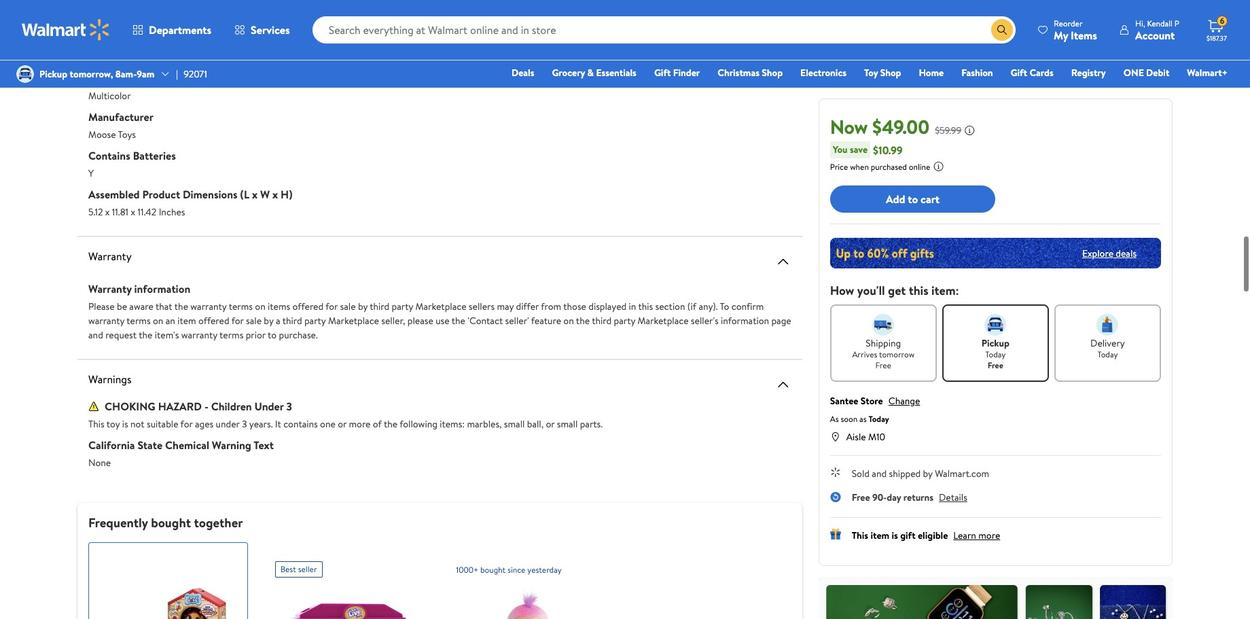 Task type: describe. For each thing, give the bounding box(es) containing it.
0 horizontal spatial party
[[304, 314, 326, 327]]

details
[[939, 491, 968, 504]]

deals
[[512, 66, 535, 80]]

item inside warranty information please be aware that the warranty terms on items offered for sale by third party marketplace sellers may differ from those displayed in this section (if any). to confirm warranty terms on an item offered for sale by a third party marketplace seller, please use the 'contact seller' feature on the third party marketplace seller's information page and request the item's warranty terms prior to purchase.
[[178, 314, 196, 327]]

bought for 1000+
[[481, 564, 506, 575]]

santee
[[830, 394, 859, 408]]

the right of
[[384, 417, 398, 431]]

santee store change as soon as today
[[830, 394, 921, 425]]

gift cards link
[[1005, 65, 1060, 80]]

|
[[176, 67, 178, 81]]

1 vertical spatial warranty
[[88, 314, 124, 327]]

0 vertical spatial sale
[[340, 299, 356, 313]]

how
[[830, 282, 855, 299]]

online
[[909, 161, 931, 173]]

p
[[1175, 17, 1180, 29]]

2 vertical spatial warranty
[[181, 328, 217, 342]]

fashion
[[962, 66, 993, 80]]

deals link
[[506, 65, 541, 80]]

change
[[889, 394, 921, 408]]

account
[[1136, 28, 1175, 42]]

x right 11.81
[[131, 205, 135, 219]]

this for this toy is not suitable for ages under 3 years. it contains one or more of the following items: marbles, small ball, or small parts.
[[88, 417, 104, 431]]

change button
[[889, 394, 921, 408]]

registry link
[[1066, 65, 1112, 80]]

warning image
[[88, 401, 99, 412]]

pickup for today
[[982, 336, 1010, 350]]

hi,
[[1136, 17, 1146, 29]]

pickup for tomorrow,
[[39, 67, 67, 81]]

0 horizontal spatial information
[[134, 281, 190, 296]]

items
[[1071, 28, 1098, 42]]

toy shop
[[865, 66, 902, 80]]

delivery
[[1091, 336, 1125, 350]]

seller
[[298, 563, 317, 575]]

moose
[[88, 127, 116, 141]]

none
[[88, 456, 111, 469]]

you'll
[[858, 282, 885, 299]]

explore deals link
[[1077, 241, 1143, 265]]

2 or from the left
[[546, 417, 555, 431]]

item:
[[932, 282, 960, 299]]

$187.37
[[1207, 33, 1227, 43]]

gift for gift cards
[[1011, 66, 1028, 80]]

ball,
[[527, 417, 544, 431]]

1000+ bought since yesterday
[[456, 564, 562, 575]]

to inside warranty information please be aware that the warranty terms on items offered for sale by third party marketplace sellers may differ from those displayed in this section (if any). to confirm warranty terms on an item offered for sale by a third party marketplace seller, please use the 'contact seller' feature on the third party marketplace seller's information page and request the item's warranty terms prior to purchase.
[[268, 328, 277, 342]]

as
[[860, 413, 867, 425]]

2 vertical spatial terms
[[220, 328, 244, 342]]

w
[[260, 187, 270, 202]]

y
[[88, 166, 94, 180]]

this item is gift eligible learn more
[[852, 529, 1001, 542]]

since
[[508, 564, 526, 575]]

this toy is not suitable for ages under 3 years. it contains one or more of the following items: marbles, small ball, or small parts.
[[88, 417, 603, 431]]

suitable
[[147, 417, 178, 431]]

x right (l
[[252, 187, 258, 202]]

inches
[[159, 205, 185, 219]]

seller's
[[691, 314, 719, 327]]

type
[[178, 32, 200, 47]]

legal information image
[[934, 161, 944, 172]]

this for this item is gift eligible learn more
[[852, 529, 869, 542]]

warranty image
[[775, 253, 792, 270]]

x right the 5.12
[[105, 205, 110, 219]]

aisle
[[847, 430, 866, 444]]

2 vertical spatial by
[[923, 467, 933, 481]]

hazard
[[158, 399, 202, 414]]

items:
[[440, 417, 465, 431]]

use
[[436, 314, 450, 327]]

| 92071
[[176, 67, 207, 81]]

toy
[[107, 417, 120, 431]]

fingerlings interactive baby monkey harmony, 70  sounds & reactions, heart lights up, fuzzy faux fur, reacts to touch (ages 5 ) image
[[467, 583, 594, 619]]

debit
[[1147, 66, 1170, 80]]

services
[[251, 22, 290, 37]]

grocery & essentials link
[[546, 65, 643, 80]]

up to sixty percent off deals. shop now. image
[[830, 238, 1162, 268]]

how you'll get this item:
[[830, 282, 960, 299]]

it
[[275, 417, 281, 431]]

not
[[131, 417, 145, 431]]

0 horizontal spatial on
[[153, 314, 163, 327]]

today inside santee store change as soon as today
[[869, 413, 890, 425]]

warnings
[[88, 371, 132, 386]]

1 small from the left
[[504, 417, 525, 431]]

marbles,
[[467, 417, 502, 431]]

contained
[[88, 32, 138, 47]]

walmart+ link
[[1182, 65, 1234, 80]]

explore deals
[[1083, 246, 1137, 260]]

california
[[88, 437, 135, 452]]

5.12
[[88, 205, 103, 219]]

0 horizontal spatial free
[[852, 491, 870, 504]]

Search search field
[[312, 16, 1016, 44]]

shipping arrives tomorrow free
[[853, 336, 915, 371]]

chemical
[[165, 437, 209, 452]]

1 vertical spatial 3
[[242, 417, 247, 431]]

1 vertical spatial information
[[721, 314, 769, 327]]

today for delivery
[[1098, 349, 1118, 360]]

an
[[166, 314, 175, 327]]

when
[[850, 161, 869, 173]]

state
[[138, 437, 163, 452]]

you
[[833, 143, 848, 156]]

0 horizontal spatial third
[[283, 314, 302, 327]]

gift cards
[[1011, 66, 1054, 80]]

and inside warranty information please be aware that the warranty terms on items offered for sale by third party marketplace sellers may differ from those displayed in this section (if any). to confirm warranty terms on an item offered for sale by a third party marketplace seller, please use the 'contact seller' feature on the third party marketplace seller's information page and request the item's warranty terms prior to purchase.
[[88, 328, 103, 342]]

any).
[[699, 299, 718, 313]]

$59.99
[[935, 124, 962, 137]]

add to cart button
[[830, 186, 996, 213]]

warranty for warranty information please be aware that the warranty terms on items offered for sale by third party marketplace sellers may differ from those displayed in this section (if any). to confirm warranty terms on an item offered for sale by a third party marketplace seller, please use the 'contact seller' feature on the third party marketplace seller's information page and request the item's warranty terms prior to purchase.
[[88, 281, 132, 296]]

tomorrow,
[[70, 67, 113, 81]]

purchased
[[871, 161, 907, 173]]

1 horizontal spatial on
[[255, 299, 266, 313]]

sold and shipped by walmart.com
[[852, 467, 990, 481]]

(l
[[240, 187, 249, 202]]

add
[[886, 192, 906, 206]]

confirm
[[732, 299, 764, 313]]

add to cart
[[886, 192, 940, 206]]

learn more button
[[954, 529, 1001, 542]]

0 horizontal spatial marketplace
[[328, 314, 379, 327]]

those
[[564, 299, 587, 313]]

a
[[276, 314, 280, 327]]

1 horizontal spatial marketplace
[[416, 299, 467, 313]]

$10.99
[[873, 142, 903, 157]]

assembled
[[88, 187, 140, 202]]

reorder
[[1054, 17, 1083, 29]]

christmas shop
[[718, 66, 783, 80]]

search icon image
[[997, 24, 1008, 35]]

items
[[268, 299, 290, 313]]

the down those
[[576, 314, 590, 327]]

page
[[772, 314, 792, 327]]

color
[[88, 70, 115, 85]]

0 vertical spatial more
[[349, 417, 371, 431]]

shipped
[[889, 467, 921, 481]]



Task type: vqa. For each thing, say whether or not it's contained in the screenshot.


Task type: locate. For each thing, give the bounding box(es) containing it.
little live pets my puppy's home interactive puppy and kennel, 25  sounds and reactions, ages 5 image
[[105, 584, 231, 619]]

on left items
[[255, 299, 266, 313]]

details button
[[939, 491, 968, 504]]

one debit
[[1124, 66, 1170, 80]]

0 vertical spatial pickup
[[39, 67, 67, 81]]

little live pets, surprise chick hatching house with chick, styles and colors may vary, ages 5 image
[[286, 583, 413, 619]]

1 horizontal spatial 3
[[286, 399, 292, 414]]

warranty down 11.81
[[88, 248, 132, 263]]

2 horizontal spatial free
[[988, 360, 1004, 371]]

bought
[[151, 514, 191, 531], [481, 564, 506, 575]]

manufacturer
[[88, 109, 154, 124]]

offered right items
[[293, 299, 324, 313]]

Walmart Site-Wide search field
[[312, 16, 1016, 44]]

0 horizontal spatial this
[[88, 417, 104, 431]]

x
[[252, 187, 258, 202], [273, 187, 278, 202], [105, 205, 110, 219], [131, 205, 135, 219]]

0 vertical spatial warranty
[[191, 299, 227, 313]]

aisle m10
[[847, 430, 886, 444]]

free down intent image for pickup
[[988, 360, 1004, 371]]

toys
[[118, 127, 136, 141]]

to inside button
[[908, 192, 918, 206]]

0 horizontal spatial small
[[504, 417, 525, 431]]

and
[[88, 328, 103, 342], [872, 467, 887, 481]]

1 horizontal spatial and
[[872, 467, 887, 481]]

walmart image
[[22, 19, 110, 41]]

home
[[919, 66, 944, 80]]

1 horizontal spatial bought
[[481, 564, 506, 575]]

sellers
[[469, 299, 495, 313]]

pickup down intent image for pickup
[[982, 336, 1010, 350]]

1 horizontal spatial this
[[909, 282, 929, 299]]

pickup left 'tomorrow,'
[[39, 67, 67, 81]]

pickup today free
[[982, 336, 1010, 371]]

pickup tomorrow, 8am-9am
[[39, 67, 155, 81]]

finder
[[673, 66, 700, 80]]

price when purchased online
[[830, 161, 931, 173]]

third up the 'seller,'
[[370, 299, 390, 313]]

that
[[156, 299, 172, 313]]

free inside shipping arrives tomorrow free
[[876, 360, 892, 371]]

third right a
[[283, 314, 302, 327]]

0 horizontal spatial this
[[639, 299, 653, 313]]

0 vertical spatial to
[[908, 192, 918, 206]]

1 vertical spatial item
[[871, 529, 890, 542]]

of
[[373, 417, 382, 431]]

2 horizontal spatial marketplace
[[638, 314, 689, 327]]

6 $187.37
[[1207, 15, 1227, 43]]

marketplace down section
[[638, 314, 689, 327]]

1 vertical spatial by
[[264, 314, 274, 327]]

shop right toy
[[881, 66, 902, 80]]

the right 'use'
[[452, 314, 466, 327]]

0 vertical spatial item
[[178, 314, 196, 327]]

intent image for pickup image
[[985, 314, 1007, 336]]

under
[[216, 417, 240, 431]]

or right the one
[[338, 417, 347, 431]]

0 horizontal spatial bought
[[151, 514, 191, 531]]

gift inside 'link'
[[1011, 66, 1028, 80]]

free down shipping
[[876, 360, 892, 371]]

intent image for shipping image
[[873, 314, 895, 336]]

for right items
[[326, 299, 338, 313]]

1 vertical spatial to
[[268, 328, 277, 342]]

product
[[142, 187, 180, 202]]

departments
[[149, 22, 211, 37]]

today down intent image for pickup
[[986, 349, 1006, 360]]

gift for gift finder
[[654, 66, 671, 80]]

is for not
[[122, 417, 128, 431]]

intent image for delivery image
[[1097, 314, 1119, 336]]

eligible
[[918, 529, 948, 542]]

aware
[[129, 299, 153, 313]]

this
[[909, 282, 929, 299], [639, 299, 653, 313]]

warranty up please
[[88, 281, 132, 296]]

under
[[255, 399, 284, 414]]

home link
[[913, 65, 950, 80]]

1 horizontal spatial information
[[721, 314, 769, 327]]

1 vertical spatial sale
[[246, 314, 262, 327]]

third
[[370, 299, 390, 313], [283, 314, 302, 327], [592, 314, 612, 327]]

bought for frequently
[[151, 514, 191, 531]]

terms down the aware
[[127, 314, 151, 327]]

0 horizontal spatial offered
[[198, 314, 229, 327]]

small
[[504, 417, 525, 431], [557, 417, 578, 431]]

more right learn
[[979, 529, 1001, 542]]

1 warranty from the top
[[88, 248, 132, 263]]

0 horizontal spatial sale
[[246, 314, 262, 327]]

terms left the prior
[[220, 328, 244, 342]]

this inside warranty information please be aware that the warranty terms on items offered for sale by third party marketplace sellers may differ from those displayed in this section (if any). to confirm warranty terms on an item offered for sale by a third party marketplace seller, please use the 'contact seller' feature on the third party marketplace seller's information page and request the item's warranty terms prior to purchase.
[[639, 299, 653, 313]]

warranty right item's
[[181, 328, 217, 342]]

1 vertical spatial terms
[[127, 314, 151, 327]]

26477
[[88, 11, 114, 25]]

2 horizontal spatial party
[[614, 314, 636, 327]]

seller'
[[505, 314, 529, 327]]

11.81
[[112, 205, 129, 219]]

warranty inside warranty information please be aware that the warranty terms on items offered for sale by third party marketplace sellers may differ from those displayed in this section (if any). to confirm warranty terms on an item offered for sale by a third party marketplace seller, please use the 'contact seller' feature on the third party marketplace seller's information page and request the item's warranty terms prior to purchase.
[[88, 281, 132, 296]]

today down intent image for delivery at the right bottom of page
[[1098, 349, 1118, 360]]

information down confirm
[[721, 314, 769, 327]]

is left gift
[[892, 529, 898, 542]]

0 vertical spatial is
[[122, 417, 128, 431]]

1 horizontal spatial is
[[892, 529, 898, 542]]

2 horizontal spatial by
[[923, 467, 933, 481]]

gift finder link
[[648, 65, 706, 80]]

0 vertical spatial by
[[358, 299, 368, 313]]

1 horizontal spatial offered
[[293, 299, 324, 313]]

shop for christmas shop
[[762, 66, 783, 80]]

0 vertical spatial offered
[[293, 299, 324, 313]]

1 gift from the left
[[654, 66, 671, 80]]

0 horizontal spatial or
[[338, 417, 347, 431]]

party up 'purchase.' at the bottom of page
[[304, 314, 326, 327]]

0 horizontal spatial by
[[264, 314, 274, 327]]

third down displayed
[[592, 314, 612, 327]]

best seller
[[280, 563, 317, 575]]

gift left finder
[[654, 66, 671, 80]]

marketplace left the 'seller,'
[[328, 314, 379, 327]]

prior
[[246, 328, 266, 342]]

0 horizontal spatial to
[[268, 328, 277, 342]]

more left of
[[349, 417, 371, 431]]

electronics link
[[795, 65, 853, 80]]

cards
[[1030, 66, 1054, 80]]

free left the 90-
[[852, 491, 870, 504]]

now $49.00
[[830, 114, 930, 140]]

information up that
[[134, 281, 190, 296]]

following
[[400, 417, 438, 431]]

toy shop link
[[858, 65, 908, 80]]

item left gift
[[871, 529, 890, 542]]

1 horizontal spatial this
[[852, 529, 869, 542]]

0 horizontal spatial item
[[178, 314, 196, 327]]

this right gifting made easy icon
[[852, 529, 869, 542]]

yesterday
[[528, 564, 562, 575]]

price
[[830, 161, 848, 173]]

1 horizontal spatial more
[[979, 529, 1001, 542]]

bought left the together
[[151, 514, 191, 531]]

ages
[[195, 417, 214, 431]]

2 horizontal spatial on
[[564, 314, 574, 327]]

0 horizontal spatial 3
[[242, 417, 247, 431]]

warranty for warranty
[[88, 248, 132, 263]]

1 horizontal spatial item
[[871, 529, 890, 542]]

1 vertical spatial for
[[232, 314, 244, 327]]

2 shop from the left
[[881, 66, 902, 80]]

2 horizontal spatial third
[[592, 314, 612, 327]]

the left item's
[[139, 328, 153, 342]]

for left a
[[232, 314, 244, 327]]

0 vertical spatial 3
[[286, 399, 292, 414]]

warranty
[[191, 299, 227, 313], [88, 314, 124, 327], [181, 328, 217, 342]]

is for gift
[[892, 529, 898, 542]]

$49.00
[[873, 114, 930, 140]]

0 vertical spatial warranty
[[88, 248, 132, 263]]

to down a
[[268, 328, 277, 342]]

marketplace up 'use'
[[416, 299, 467, 313]]

2 horizontal spatial today
[[1098, 349, 1118, 360]]

today right as
[[869, 413, 890, 425]]

choking hazard - children under 3
[[105, 399, 292, 414]]

dimensions
[[183, 187, 238, 202]]

warranty right that
[[191, 299, 227, 313]]

1 vertical spatial and
[[872, 467, 887, 481]]

party down in
[[614, 314, 636, 327]]

toy
[[865, 66, 878, 80]]

cart
[[921, 192, 940, 206]]

this left toy
[[88, 417, 104, 431]]

small left the ball,
[[504, 417, 525, 431]]

frequently bought together
[[88, 514, 243, 531]]

small left "parts."
[[557, 417, 578, 431]]

1 horizontal spatial free
[[876, 360, 892, 371]]

free
[[876, 360, 892, 371], [988, 360, 1004, 371], [852, 491, 870, 504]]

item
[[178, 314, 196, 327], [871, 529, 890, 542]]

kendall
[[1148, 17, 1173, 29]]

1 horizontal spatial party
[[392, 299, 413, 313]]

3 left years.
[[242, 417, 247, 431]]

from
[[541, 299, 561, 313]]

gift
[[654, 66, 671, 80], [1011, 66, 1028, 80]]

be
[[117, 299, 127, 313]]

1 vertical spatial pickup
[[982, 336, 1010, 350]]

gifting made easy image
[[830, 529, 841, 540]]

0 horizontal spatial pickup
[[39, 67, 67, 81]]

shop right christmas
[[762, 66, 783, 80]]

contained battery type 2 color multicolor manufacturer moose toys contains batteries y assembled product dimensions (l x w x h) 5.12 x 11.81 x 11.42 inches
[[88, 32, 293, 219]]

1 or from the left
[[338, 417, 347, 431]]

2 horizontal spatial for
[[326, 299, 338, 313]]

0 vertical spatial this
[[88, 417, 104, 431]]

today for pickup
[[986, 349, 1006, 360]]

battery
[[140, 32, 175, 47]]

returns
[[904, 491, 934, 504]]

1 horizontal spatial pickup
[[982, 336, 1010, 350]]

on down those
[[564, 314, 574, 327]]

1 horizontal spatial sale
[[340, 299, 356, 313]]

0 horizontal spatial today
[[869, 413, 890, 425]]

on
[[255, 299, 266, 313], [153, 314, 163, 327], [564, 314, 574, 327]]

1 horizontal spatial to
[[908, 192, 918, 206]]

store
[[861, 394, 883, 408]]

2 warranty from the top
[[88, 281, 132, 296]]

1 vertical spatial is
[[892, 529, 898, 542]]

essentials
[[596, 66, 637, 80]]

differ
[[516, 299, 539, 313]]

1 horizontal spatial or
[[546, 417, 555, 431]]

0 horizontal spatial shop
[[762, 66, 783, 80]]

learn more about strikethrough prices image
[[965, 125, 976, 136]]

0 horizontal spatial for
[[181, 417, 193, 431]]

or right the ball,
[[546, 417, 555, 431]]

2 vertical spatial for
[[181, 417, 193, 431]]

this
[[88, 417, 104, 431], [852, 529, 869, 542]]

3 right under
[[286, 399, 292, 414]]

1 vertical spatial more
[[979, 529, 1001, 542]]

1 vertical spatial bought
[[481, 564, 506, 575]]

today
[[986, 349, 1006, 360], [1098, 349, 1118, 360], [869, 413, 890, 425]]

0 horizontal spatial and
[[88, 328, 103, 342]]

this right in
[[639, 299, 653, 313]]

0 horizontal spatial is
[[122, 417, 128, 431]]

x right w
[[273, 187, 278, 202]]

1 horizontal spatial third
[[370, 299, 390, 313]]

today inside pickup today free
[[986, 349, 1006, 360]]

party up the 'seller,'
[[392, 299, 413, 313]]

delivery today
[[1091, 336, 1125, 360]]

for left ages
[[181, 417, 193, 431]]

this right get
[[909, 282, 929, 299]]

92071
[[184, 67, 207, 81]]

warranty down please
[[88, 314, 124, 327]]

0 vertical spatial and
[[88, 328, 103, 342]]

shop for toy shop
[[881, 66, 902, 80]]

1 horizontal spatial small
[[557, 417, 578, 431]]

years.
[[249, 417, 273, 431]]

item right the an
[[178, 314, 196, 327]]

terms up the prior
[[229, 299, 253, 313]]

may
[[497, 299, 514, 313]]

free inside pickup today free
[[988, 360, 1004, 371]]

1 vertical spatial warranty
[[88, 281, 132, 296]]

parts.
[[580, 417, 603, 431]]

0 vertical spatial bought
[[151, 514, 191, 531]]

8am-
[[115, 67, 137, 81]]

the right that
[[175, 299, 188, 313]]

1 shop from the left
[[762, 66, 783, 80]]

0 horizontal spatial more
[[349, 417, 371, 431]]

0 horizontal spatial gift
[[654, 66, 671, 80]]

90-
[[873, 491, 887, 504]]

 image
[[16, 65, 34, 83]]

1 horizontal spatial today
[[986, 349, 1006, 360]]

0 vertical spatial information
[[134, 281, 190, 296]]

11.42
[[138, 205, 157, 219]]

and right sold
[[872, 467, 887, 481]]

on left the an
[[153, 314, 163, 327]]

or
[[338, 417, 347, 431], [546, 417, 555, 431]]

2 gift from the left
[[1011, 66, 1028, 80]]

gift left cards at right top
[[1011, 66, 1028, 80]]

1 vertical spatial this
[[852, 529, 869, 542]]

1 horizontal spatial for
[[232, 314, 244, 327]]

1 horizontal spatial gift
[[1011, 66, 1028, 80]]

grocery
[[552, 66, 585, 80]]

1 horizontal spatial by
[[358, 299, 368, 313]]

registry
[[1072, 66, 1106, 80]]

is right toy
[[122, 417, 128, 431]]

seller,
[[382, 314, 405, 327]]

bought left since
[[481, 564, 506, 575]]

offered right the an
[[198, 314, 229, 327]]

today inside delivery today
[[1098, 349, 1118, 360]]

0 vertical spatial for
[[326, 299, 338, 313]]

to left cart
[[908, 192, 918, 206]]

0 vertical spatial terms
[[229, 299, 253, 313]]

1 horizontal spatial shop
[[881, 66, 902, 80]]

and left request
[[88, 328, 103, 342]]

2 small from the left
[[557, 417, 578, 431]]

warnings image
[[775, 376, 792, 393]]

gift finder
[[654, 66, 700, 80]]

1 vertical spatial offered
[[198, 314, 229, 327]]



